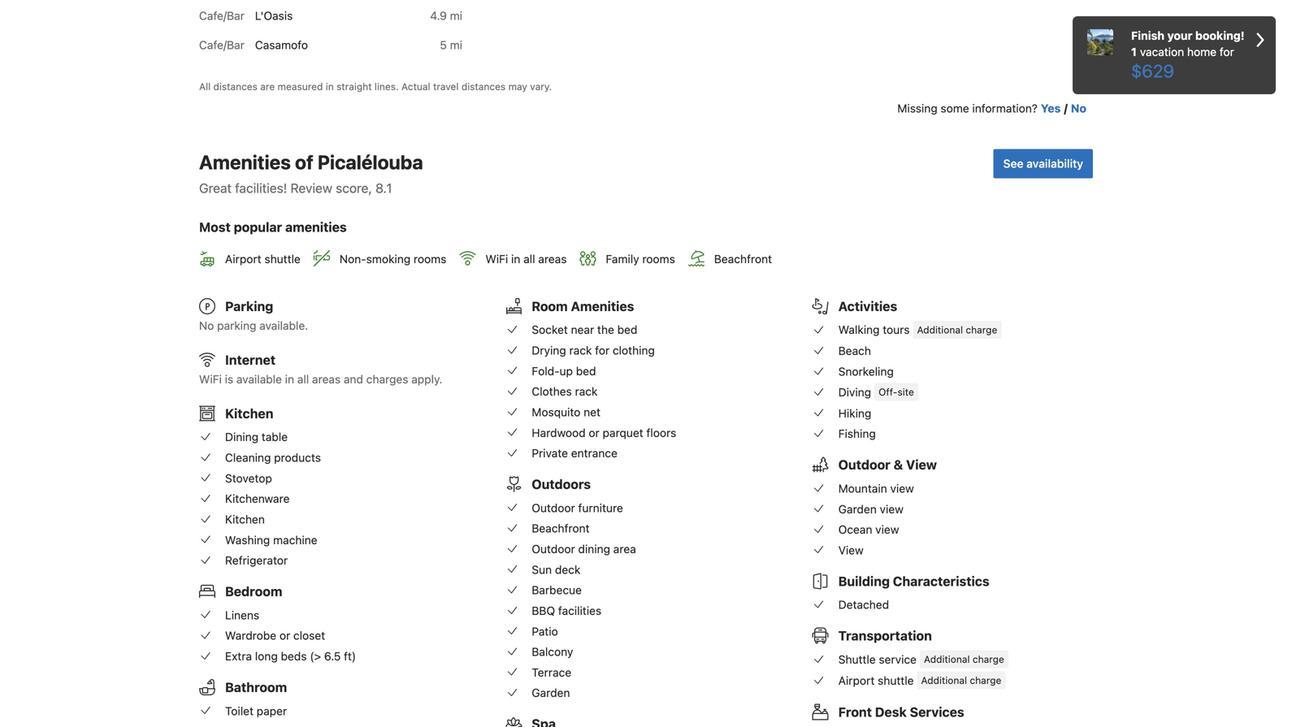 Task type: vqa. For each thing, say whether or not it's contained in the screenshot.
Refrigerator
yes



Task type: locate. For each thing, give the bounding box(es) containing it.
cafe/bar left l'oasis
[[199, 9, 245, 22]]

airport down shuttle
[[839, 674, 875, 688]]

airport for airport shuttle additional charge
[[839, 674, 875, 688]]

garden
[[839, 503, 877, 516], [532, 687, 570, 700]]

additional for transportation
[[924, 654, 970, 665]]

1 vertical spatial charge
[[973, 654, 1004, 665]]

2 cafe/bar from the top
[[199, 38, 245, 52]]

detached
[[839, 598, 889, 612]]

1 vertical spatial airport
[[839, 674, 875, 688]]

areas up room
[[538, 252, 567, 266]]

airport for airport shuttle
[[225, 252, 261, 266]]

outdoor & view
[[839, 457, 937, 473]]

view down & on the right bottom
[[890, 482, 914, 495]]

0 horizontal spatial garden
[[532, 687, 570, 700]]

1 cafe/bar from the top
[[199, 9, 245, 22]]

no parking available.
[[199, 319, 308, 332]]

1 horizontal spatial for
[[1220, 45, 1234, 59]]

0 horizontal spatial airport
[[225, 252, 261, 266]]

outdoor for outdoor dining area
[[532, 543, 575, 556]]

2 vertical spatial outdoor
[[532, 543, 575, 556]]

for down the
[[595, 344, 610, 357]]

shuttle down most popular amenities
[[265, 252, 301, 266]]

barbecue
[[532, 584, 582, 597]]

1 horizontal spatial view
[[906, 457, 937, 473]]

vary.
[[530, 81, 552, 92]]

view down ocean at the right bottom
[[839, 544, 864, 557]]

great
[[199, 180, 232, 196]]

1 horizontal spatial wifi
[[486, 252, 508, 266]]

0 vertical spatial cafe/bar
[[199, 9, 245, 22]]

measured
[[278, 81, 323, 92]]

1 vertical spatial wifi
[[199, 373, 222, 386]]

1 vertical spatial in
[[511, 252, 521, 266]]

distances right all
[[213, 81, 258, 92]]

bedroom
[[225, 584, 282, 599]]

2 vertical spatial in
[[285, 373, 294, 386]]

2 mi from the top
[[450, 38, 462, 52]]

availability
[[1027, 157, 1083, 170]]

deck
[[555, 563, 581, 577]]

all up room
[[524, 252, 535, 266]]

garden for garden
[[532, 687, 570, 700]]

or
[[589, 426, 600, 440], [280, 629, 290, 643]]

8.1
[[376, 180, 392, 196]]

2 vertical spatial view
[[876, 523, 899, 537]]

mosquito
[[532, 406, 581, 419]]

bed right up
[[576, 364, 596, 378]]

kitchen up 'washing'
[[225, 513, 265, 526]]

front desk services
[[839, 705, 965, 720]]

amenities of picalélouba great facilities! review score, 8.1
[[199, 151, 423, 196]]

washing
[[225, 533, 270, 547]]

1 horizontal spatial distances
[[462, 81, 506, 92]]

1 vertical spatial view
[[880, 503, 904, 516]]

room amenities
[[532, 299, 634, 314]]

see availability
[[1004, 157, 1083, 170]]

0 vertical spatial mi
[[450, 9, 462, 22]]

view down the garden view
[[876, 523, 899, 537]]

charge inside walking tours additional charge
[[966, 324, 998, 336]]

1 vertical spatial rack
[[575, 385, 598, 398]]

or for hardwood
[[589, 426, 600, 440]]

1 vertical spatial garden
[[532, 687, 570, 700]]

0 vertical spatial areas
[[538, 252, 567, 266]]

0 vertical spatial for
[[1220, 45, 1234, 59]]

1 vertical spatial view
[[839, 544, 864, 557]]

garden view
[[839, 503, 904, 516]]

rightchevron image
[[1257, 28, 1265, 52]]

0 vertical spatial or
[[589, 426, 600, 440]]

for inside finish your booking! 1 vacation home for $629
[[1220, 45, 1234, 59]]

for down booking! in the top of the page
[[1220, 45, 1234, 59]]

mountain
[[839, 482, 887, 495]]

or up entrance
[[589, 426, 600, 440]]

fold-up bed
[[532, 364, 596, 378]]

2 vertical spatial charge
[[970, 675, 1002, 687]]

smoking
[[366, 252, 411, 266]]

0 vertical spatial wifi
[[486, 252, 508, 266]]

toilet paper
[[225, 705, 287, 718]]

no button
[[1071, 100, 1087, 117]]

actual
[[402, 81, 430, 92]]

or up extra long beds (> 6.5 ft)
[[280, 629, 290, 643]]

amenities up facilities!
[[199, 151, 291, 174]]

no right / on the top
[[1071, 102, 1087, 115]]

0 vertical spatial charge
[[966, 324, 998, 336]]

0 horizontal spatial beachfront
[[532, 522, 590, 535]]

outdoors
[[532, 477, 591, 492]]

no left parking
[[199, 319, 214, 332]]

rack
[[569, 344, 592, 357], [575, 385, 598, 398]]

1 mi from the top
[[450, 9, 462, 22]]

shuttle
[[265, 252, 301, 266], [878, 674, 914, 688]]

1 horizontal spatial garden
[[839, 503, 877, 516]]

0 horizontal spatial all
[[297, 373, 309, 386]]

1 horizontal spatial airport
[[839, 674, 875, 688]]

0 vertical spatial amenities
[[199, 151, 291, 174]]

1 horizontal spatial bed
[[617, 323, 638, 337]]

0 vertical spatial view
[[906, 457, 937, 473]]

2 distances from the left
[[462, 81, 506, 92]]

1 vertical spatial for
[[595, 344, 610, 357]]

rooms right family
[[642, 252, 675, 266]]

popular
[[234, 220, 282, 235]]

view
[[890, 482, 914, 495], [880, 503, 904, 516], [876, 523, 899, 537]]

1 vertical spatial beachfront
[[532, 522, 590, 535]]

garden up ocean at the right bottom
[[839, 503, 877, 516]]

0 horizontal spatial for
[[595, 344, 610, 357]]

all right "available"
[[297, 373, 309, 386]]

1 vertical spatial mi
[[450, 38, 462, 52]]

facilities!
[[235, 180, 287, 196]]

in
[[326, 81, 334, 92], [511, 252, 521, 266], [285, 373, 294, 386]]

0 horizontal spatial wifi
[[199, 373, 222, 386]]

0 horizontal spatial in
[[285, 373, 294, 386]]

additional inside walking tours additional charge
[[917, 324, 963, 336]]

table
[[262, 431, 288, 444]]

shuttle service additional charge
[[839, 653, 1004, 667]]

view for mountain view
[[890, 482, 914, 495]]

0 vertical spatial outdoor
[[839, 457, 891, 473]]

beds
[[281, 650, 307, 663]]

1 horizontal spatial in
[[326, 81, 334, 92]]

view down the mountain view
[[880, 503, 904, 516]]

wifi for wifi is available in all areas and charges apply.
[[199, 373, 222, 386]]

charge inside shuttle service additional charge
[[973, 654, 1004, 665]]

distances left may
[[462, 81, 506, 92]]

charge for transportation
[[973, 654, 1004, 665]]

1 horizontal spatial beachfront
[[714, 252, 772, 266]]

mountain view
[[839, 482, 914, 495]]

additional inside "airport shuttle additional charge"
[[921, 675, 967, 687]]

mi right 4.9
[[450, 9, 462, 22]]

parking
[[217, 319, 256, 332]]

amenities inside amenities of picalélouba great facilities! review score, 8.1
[[199, 151, 291, 174]]

mi right 5
[[450, 38, 462, 52]]

1 horizontal spatial rooms
[[642, 252, 675, 266]]

1 vertical spatial or
[[280, 629, 290, 643]]

and
[[344, 373, 363, 386]]

extra long beds (> 6.5 ft)
[[225, 650, 356, 663]]

(>
[[310, 650, 321, 663]]

fold-
[[532, 364, 560, 378]]

terrace
[[532, 666, 572, 679]]

0 vertical spatial bed
[[617, 323, 638, 337]]

0 vertical spatial garden
[[839, 503, 877, 516]]

cafe/bar up all
[[199, 38, 245, 52]]

walking tours additional charge
[[839, 323, 998, 337]]

kitchen up 'dining table'
[[225, 406, 273, 421]]

0 horizontal spatial view
[[839, 544, 864, 557]]

outdoor up sun deck
[[532, 543, 575, 556]]

0 horizontal spatial amenities
[[199, 151, 291, 174]]

2 vertical spatial additional
[[921, 675, 967, 687]]

areas left 'and'
[[312, 373, 341, 386]]

all distances are measured in straight lines. actual travel distances may vary.
[[199, 81, 552, 92]]

rack up net
[[575, 385, 598, 398]]

private
[[532, 447, 568, 460]]

0 vertical spatial kitchen
[[225, 406, 273, 421]]

bbq facilities
[[532, 604, 602, 618]]

outdoor down the "outdoors"
[[532, 501, 575, 515]]

1
[[1131, 45, 1137, 59]]

1 vertical spatial cafe/bar
[[199, 38, 245, 52]]

areas
[[538, 252, 567, 266], [312, 373, 341, 386]]

additional up "airport shuttle additional charge"
[[924, 654, 970, 665]]

0 vertical spatial airport
[[225, 252, 261, 266]]

for
[[1220, 45, 1234, 59], [595, 344, 610, 357]]

outdoor up mountain
[[839, 457, 891, 473]]

additional right tours
[[917, 324, 963, 336]]

1 vertical spatial outdoor
[[532, 501, 575, 515]]

rooms right smoking
[[414, 252, 447, 266]]

rack down near
[[569, 344, 592, 357]]

0 vertical spatial rack
[[569, 344, 592, 357]]

off-
[[879, 386, 898, 398]]

yes button
[[1041, 100, 1061, 117]]

5
[[440, 38, 447, 52]]

shuttle
[[839, 653, 876, 667]]

0 vertical spatial additional
[[917, 324, 963, 336]]

furniture
[[578, 501, 623, 515]]

additional inside shuttle service additional charge
[[924, 654, 970, 665]]

review
[[291, 180, 332, 196]]

shuttle down service
[[878, 674, 914, 688]]

0 vertical spatial shuttle
[[265, 252, 301, 266]]

lines.
[[375, 81, 399, 92]]

wifi for wifi in all areas
[[486, 252, 508, 266]]

activities
[[839, 299, 898, 314]]

front
[[839, 705, 872, 720]]

1 horizontal spatial shuttle
[[878, 674, 914, 688]]

diving
[[839, 386, 871, 399]]

1 vertical spatial additional
[[924, 654, 970, 665]]

2 horizontal spatial in
[[511, 252, 521, 266]]

up
[[560, 364, 573, 378]]

1 vertical spatial shuttle
[[878, 674, 914, 688]]

0 horizontal spatial bed
[[576, 364, 596, 378]]

0 horizontal spatial areas
[[312, 373, 341, 386]]

patio
[[532, 625, 558, 638]]

wardrobe
[[225, 629, 276, 643]]

0 horizontal spatial or
[[280, 629, 290, 643]]

additional down shuttle service additional charge in the right of the page
[[921, 675, 967, 687]]

finish
[[1131, 29, 1165, 42]]

ocean
[[839, 523, 872, 537]]

or for wardrobe
[[280, 629, 290, 643]]

most
[[199, 220, 231, 235]]

available.
[[259, 319, 308, 332]]

the
[[597, 323, 614, 337]]

airport
[[225, 252, 261, 266], [839, 674, 875, 688]]

cafe/bar
[[199, 9, 245, 22], [199, 38, 245, 52]]

0 vertical spatial view
[[890, 482, 914, 495]]

1 horizontal spatial amenities
[[571, 299, 634, 314]]

1 horizontal spatial all
[[524, 252, 535, 266]]

0 horizontal spatial distances
[[213, 81, 258, 92]]

dining
[[225, 431, 259, 444]]

1 horizontal spatial or
[[589, 426, 600, 440]]

0 horizontal spatial shuttle
[[265, 252, 301, 266]]

information?
[[972, 102, 1038, 115]]

floors
[[647, 426, 676, 440]]

tours
[[883, 323, 910, 337]]

view
[[906, 457, 937, 473], [839, 544, 864, 557]]

garden down "terrace"
[[532, 687, 570, 700]]

bed
[[617, 323, 638, 337], [576, 364, 596, 378]]

bed up clothing
[[617, 323, 638, 337]]

hardwood
[[532, 426, 586, 440]]

6.5
[[324, 650, 341, 663]]

amenities up the
[[571, 299, 634, 314]]

0 horizontal spatial no
[[199, 319, 214, 332]]

1 vertical spatial kitchen
[[225, 513, 265, 526]]

machine
[[273, 533, 317, 547]]

ft)
[[344, 650, 356, 663]]

rack for clothes
[[575, 385, 598, 398]]

additional for activities
[[917, 324, 963, 336]]

internet
[[225, 352, 276, 368]]

0 horizontal spatial rooms
[[414, 252, 447, 266]]

1 horizontal spatial no
[[1071, 102, 1087, 115]]

view right & on the right bottom
[[906, 457, 937, 473]]

airport down 'popular' at the top left of page
[[225, 252, 261, 266]]



Task type: describe. For each thing, give the bounding box(es) containing it.
4.9
[[430, 9, 447, 22]]

outdoor for outdoor & view
[[839, 457, 891, 473]]

vacation
[[1140, 45, 1184, 59]]

products
[[274, 451, 321, 465]]

0 vertical spatial no
[[1071, 102, 1087, 115]]

2 rooms from the left
[[642, 252, 675, 266]]

shuttle for airport shuttle additional charge
[[878, 674, 914, 688]]

drying
[[532, 344, 566, 357]]

view for garden view
[[880, 503, 904, 516]]

1 vertical spatial areas
[[312, 373, 341, 386]]

sun deck
[[532, 563, 581, 577]]

missing some information? yes / no
[[898, 102, 1087, 115]]

yes
[[1041, 102, 1061, 115]]

charge for activities
[[966, 324, 998, 336]]

mosquito net
[[532, 406, 601, 419]]

hardwood or parquet floors
[[532, 426, 676, 440]]

&
[[894, 457, 903, 473]]

non-smoking rooms
[[340, 252, 447, 266]]

facilities
[[558, 604, 602, 618]]

balcony
[[532, 645, 573, 659]]

non-
[[340, 252, 366, 266]]

drying rack for clothing
[[532, 344, 655, 357]]

booking!
[[1196, 29, 1245, 42]]

cleaning products
[[225, 451, 321, 465]]

net
[[584, 406, 601, 419]]

your
[[1168, 29, 1193, 42]]

linens
[[225, 609, 259, 622]]

site
[[898, 386, 914, 398]]

available
[[236, 373, 282, 386]]

desk
[[875, 705, 907, 720]]

view for ocean view
[[876, 523, 899, 537]]

cafe/bar for l'oasis
[[199, 9, 245, 22]]

1 rooms from the left
[[414, 252, 447, 266]]

washing machine
[[225, 533, 317, 547]]

building
[[839, 574, 890, 589]]

see
[[1004, 157, 1024, 170]]

picalélouba
[[318, 151, 423, 174]]

sun
[[532, 563, 552, 577]]

clothes rack
[[532, 385, 598, 398]]

transportation
[[839, 628, 932, 644]]

rack for drying
[[569, 344, 592, 357]]

missing
[[898, 102, 938, 115]]

parquet
[[603, 426, 643, 440]]

diving off-site
[[839, 386, 914, 399]]

0 vertical spatial all
[[524, 252, 535, 266]]

extra
[[225, 650, 252, 663]]

fishing
[[839, 427, 876, 441]]

l'oasis
[[255, 9, 293, 22]]

ocean view
[[839, 523, 899, 537]]

1 vertical spatial no
[[199, 319, 214, 332]]

1 vertical spatial amenities
[[571, 299, 634, 314]]

parking
[[225, 299, 273, 314]]

shuttle for airport shuttle
[[265, 252, 301, 266]]

beach
[[839, 344, 871, 358]]

1 kitchen from the top
[[225, 406, 273, 421]]

service
[[879, 653, 917, 667]]

bbq
[[532, 604, 555, 618]]

building characteristics
[[839, 574, 990, 589]]

cleaning
[[225, 451, 271, 465]]

$629
[[1131, 60, 1174, 81]]

0 vertical spatial in
[[326, 81, 334, 92]]

1 vertical spatial all
[[297, 373, 309, 386]]

hiking
[[839, 407, 872, 420]]

4.9 mi
[[430, 9, 462, 22]]

cafe/bar for casamofo
[[199, 38, 245, 52]]

mi for 4.9 mi
[[450, 9, 462, 22]]

entrance
[[571, 447, 618, 460]]

are
[[260, 81, 275, 92]]

stovetop
[[225, 472, 272, 485]]

garden for garden view
[[839, 503, 877, 516]]

long
[[255, 650, 278, 663]]

apply.
[[411, 373, 443, 386]]

airport shuttle additional charge
[[839, 674, 1002, 688]]

outdoor furniture
[[532, 501, 623, 515]]

outdoor dining area
[[532, 543, 636, 556]]

outdoor for outdoor furniture
[[532, 501, 575, 515]]

toilet
[[225, 705, 254, 718]]

snorkeling
[[839, 365, 894, 378]]

family
[[606, 252, 639, 266]]

kitchenware
[[225, 492, 290, 506]]

1 horizontal spatial areas
[[538, 252, 567, 266]]

wifi is available in all areas and charges apply.
[[199, 373, 443, 386]]

charges
[[366, 373, 408, 386]]

1 vertical spatial bed
[[576, 364, 596, 378]]

score,
[[336, 180, 372, 196]]

charge inside "airport shuttle additional charge"
[[970, 675, 1002, 687]]

clothing
[[613, 344, 655, 357]]

mi for 5 mi
[[450, 38, 462, 52]]

dining table
[[225, 431, 288, 444]]

characteristics
[[893, 574, 990, 589]]

0 vertical spatial beachfront
[[714, 252, 772, 266]]

2 kitchen from the top
[[225, 513, 265, 526]]

airport shuttle
[[225, 252, 301, 266]]

1 distances from the left
[[213, 81, 258, 92]]

walking
[[839, 323, 880, 337]]

home
[[1187, 45, 1217, 59]]



